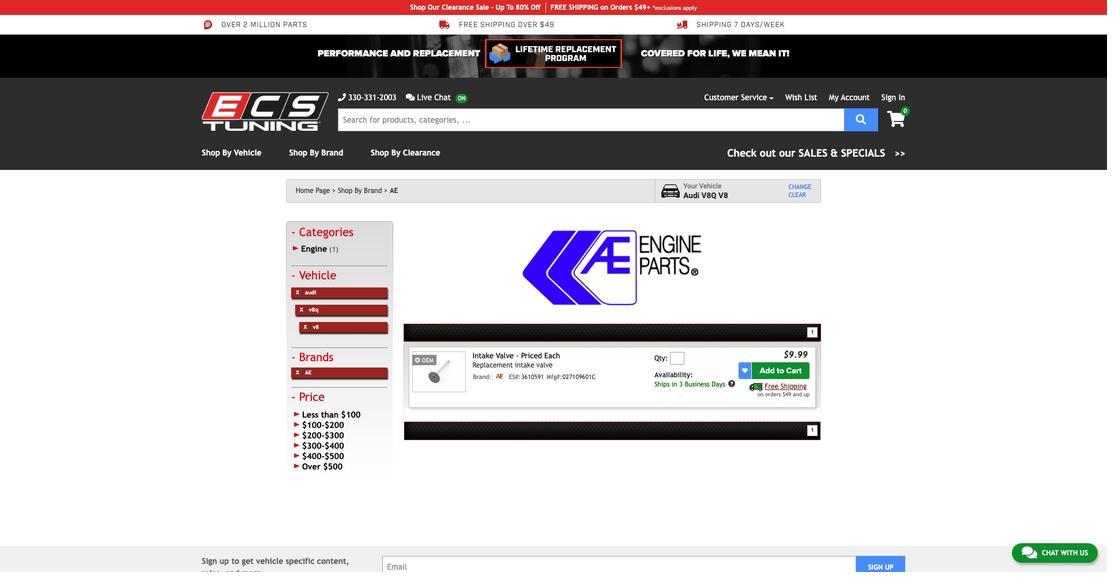 Task type: locate. For each thing, give the bounding box(es) containing it.
1 link
[[808, 328, 818, 338], [808, 426, 818, 437]]

shop by brand up home page link
[[289, 148, 343, 158]]

phone image
[[338, 93, 346, 102]]

comments image
[[406, 93, 415, 102]]

0 vertical spatial clearance
[[442, 3, 474, 12]]

free shipping image
[[750, 384, 763, 392]]

change clear
[[789, 184, 812, 198]]

x
[[296, 290, 300, 296], [300, 307, 303, 313], [304, 324, 307, 331], [296, 370, 300, 376]]

up for sign up to get vehicle specific content, sales, and more.
[[220, 557, 229, 567]]

sales,
[[202, 569, 223, 573]]

vehicle
[[234, 148, 262, 158], [700, 182, 722, 191], [299, 269, 337, 282]]

to
[[777, 366, 785, 376], [232, 557, 239, 567]]

1 vertical spatial and
[[226, 569, 239, 573]]

0 horizontal spatial to
[[232, 557, 239, 567]]

shop by brand right page
[[338, 187, 382, 195]]

1 link down free shipping on orders $49 and up
[[808, 426, 818, 437]]

0 vertical spatial brand
[[322, 148, 343, 158]]

brand down shop by clearance
[[364, 187, 382, 195]]

over down '$400-'
[[302, 462, 321, 472]]

sign for sign up to get vehicle specific content, sales, and more.
[[202, 557, 217, 567]]

sign up
[[869, 564, 894, 572]]

by
[[223, 148, 232, 158], [310, 148, 319, 158], [392, 148, 401, 158], [355, 187, 362, 195]]

sign for sign up
[[869, 564, 883, 572]]

over
[[518, 21, 538, 30]]

sales
[[799, 147, 828, 159]]

1 vertical spatial shipping
[[781, 383, 807, 391]]

0 horizontal spatial up
[[220, 557, 229, 567]]

sign inside sign up to get vehicle specific content, sales, and more.
[[202, 557, 217, 567]]

0 horizontal spatial free
[[459, 21, 478, 30]]

intake
[[473, 352, 494, 361]]

valve
[[496, 352, 514, 361]]

0 vertical spatial $500
[[325, 452, 344, 462]]

to right add
[[777, 366, 785, 376]]

sign in link
[[882, 93, 906, 102]]

ecs tuning image
[[202, 92, 329, 131]]

1 vertical spatial free
[[765, 383, 779, 391]]

1 vertical spatial clearance
[[403, 148, 441, 158]]

0 horizontal spatial and
[[226, 569, 239, 573]]

chat left with
[[1043, 550, 1060, 558]]

to
[[507, 3, 514, 12]]

1 horizontal spatial brand
[[364, 187, 382, 195]]

1 horizontal spatial over
[[302, 462, 321, 472]]

0 vertical spatial shop by brand
[[289, 148, 343, 158]]

chat right the live
[[435, 93, 451, 102]]

free shipping over $49 link
[[440, 20, 555, 30]]

vehicle up audi
[[299, 269, 337, 282]]

$49 right the orders
[[783, 392, 792, 398]]

330-331-2003
[[349, 93, 397, 102]]

sign inside button
[[869, 564, 883, 572]]

0 vertical spatial and
[[794, 392, 803, 398]]

- left the up
[[492, 3, 494, 12]]

0 horizontal spatial over
[[222, 21, 241, 30]]

apply
[[683, 4, 697, 11]]

1 vertical spatial chat
[[1043, 550, 1060, 558]]

on down free shipping icon
[[758, 392, 764, 398]]

0 horizontal spatial on
[[601, 3, 609, 12]]

0 horizontal spatial ae
[[305, 370, 312, 376]]

1 vertical spatial ae
[[305, 370, 312, 376]]

1 vertical spatial 1 link
[[808, 426, 818, 437]]

0 link
[[879, 107, 911, 129]]

ae down shop by clearance link
[[390, 187, 398, 195]]

and right sales,
[[226, 569, 239, 573]]

clearance right our
[[442, 3, 474, 12]]

sales & specials link
[[728, 145, 906, 161]]

qty:
[[655, 355, 668, 363]]

*exclusions
[[653, 4, 682, 11]]

1 horizontal spatial up
[[804, 392, 810, 398]]

$49+
[[635, 3, 651, 12]]

0 vertical spatial $49
[[540, 21, 555, 30]]

1 horizontal spatial clearance
[[442, 3, 474, 12]]

1 vertical spatial on
[[758, 392, 764, 398]]

1 horizontal spatial vehicle
[[299, 269, 337, 282]]

1 horizontal spatial to
[[777, 366, 785, 376]]

shop by brand link for home page
[[338, 187, 388, 195]]

add
[[760, 366, 775, 376]]

-
[[492, 3, 494, 12], [516, 352, 519, 361]]

less than $100 $100-$200 $200-$300 $300-$400 $400-$500 over $500
[[302, 410, 361, 472]]

330-331-2003 link
[[338, 92, 397, 104]]

customer service
[[705, 93, 768, 102]]

0 vertical spatial 1
[[811, 329, 815, 336]]

$500
[[325, 452, 344, 462], [323, 462, 343, 472]]

1 vertical spatial to
[[232, 557, 239, 567]]

ae - corporate logo image
[[494, 374, 507, 380]]

2 vertical spatial vehicle
[[299, 269, 337, 282]]

shop by brand for shop by vehicle
[[289, 148, 343, 158]]

1 horizontal spatial and
[[794, 392, 803, 398]]

x left v8
[[304, 324, 307, 331]]

on inside free shipping on orders $49 and up
[[758, 392, 764, 398]]

sign up to get vehicle specific content, sales, and more.
[[202, 557, 350, 573]]

1 vertical spatial vehicle
[[700, 182, 722, 191]]

days/week
[[741, 21, 785, 30]]

7
[[735, 21, 739, 30]]

free down shop our clearance sale - up to 80% off
[[459, 21, 478, 30]]

x for x audi
[[296, 290, 300, 296]]

clearance for our
[[442, 3, 474, 12]]

None text field
[[670, 353, 685, 366]]

wish list link
[[786, 93, 818, 102]]

2 horizontal spatial up
[[886, 564, 894, 572]]

by right page
[[355, 187, 362, 195]]

330-
[[349, 93, 364, 102]]

less
[[302, 410, 319, 420]]

up inside button
[[886, 564, 894, 572]]

0 horizontal spatial clearance
[[403, 148, 441, 158]]

1 1 from the top
[[811, 329, 815, 336]]

and inside sign up to get vehicle specific content, sales, and more.
[[226, 569, 239, 573]]

free for shipping
[[459, 21, 478, 30]]

brand
[[322, 148, 343, 158], [364, 187, 382, 195]]

1 vertical spatial shop by brand link
[[338, 187, 388, 195]]

0 horizontal spatial vehicle
[[234, 148, 262, 158]]

$49 right over
[[540, 21, 555, 30]]

over left 2
[[222, 21, 241, 30]]

your
[[684, 182, 698, 191]]

1 vertical spatial brand
[[364, 187, 382, 195]]

shop
[[410, 3, 426, 12], [202, 148, 220, 158], [289, 148, 308, 158], [371, 148, 389, 158], [338, 187, 353, 195]]

to left get
[[232, 557, 239, 567]]

0 vertical spatial to
[[777, 366, 785, 376]]

0 vertical spatial vehicle
[[234, 148, 262, 158]]

business
[[685, 381, 710, 389]]

shop by brand link right page
[[338, 187, 388, 195]]

clearance down the live
[[403, 148, 441, 158]]

audi
[[305, 290, 316, 296]]

0 horizontal spatial brand
[[322, 148, 343, 158]]

covered for life, we mean it!
[[642, 48, 790, 59]]

vehicle up v8q
[[700, 182, 722, 191]]

brand up page
[[322, 148, 343, 158]]

1 horizontal spatial -
[[516, 352, 519, 361]]

performance
[[318, 48, 388, 59]]

x for x v8q
[[300, 307, 303, 313]]

our
[[428, 3, 440, 12]]

x for x v8
[[304, 324, 307, 331]]

free shipping over $49
[[459, 21, 555, 30]]

1 vertical spatial over
[[302, 462, 321, 472]]

1 horizontal spatial $49
[[783, 392, 792, 398]]

1 vertical spatial -
[[516, 352, 519, 361]]

wish
[[786, 93, 803, 102]]

shop inside shop our clearance sale - up to 80% off link
[[410, 3, 426, 12]]

shop by brand
[[289, 148, 343, 158], [338, 187, 382, 195]]

0 vertical spatial free
[[459, 21, 478, 30]]

specific
[[286, 557, 315, 567]]

specials
[[842, 147, 886, 159]]

availability: ships in 3 business days
[[655, 372, 726, 389]]

1
[[811, 329, 815, 336], [811, 428, 815, 434]]

shop by brand link up home page link
[[289, 148, 343, 158]]

1 horizontal spatial on
[[758, 392, 764, 398]]

$400-
[[302, 452, 325, 462]]

shipping
[[481, 21, 516, 30]]

shipping left 7
[[697, 21, 733, 30]]

over 2 million parts link
[[202, 20, 308, 30]]

shipping down the cart
[[781, 383, 807, 391]]

up inside sign up to get vehicle specific content, sales, and more.
[[220, 557, 229, 567]]

vehicle down ecs tuning image
[[234, 148, 262, 158]]

and down the cart
[[794, 392, 803, 398]]

x down the brands
[[296, 370, 300, 376]]

1 1 link from the top
[[808, 328, 818, 338]]

covered
[[642, 48, 685, 59]]

and inside free shipping on orders $49 and up
[[794, 392, 803, 398]]

0 vertical spatial shipping
[[697, 21, 733, 30]]

ae down the brands
[[305, 370, 312, 376]]

free inside free shipping on orders $49 and up
[[765, 383, 779, 391]]

0 vertical spatial shop by brand link
[[289, 148, 343, 158]]

1 horizontal spatial chat
[[1043, 550, 1060, 558]]

- up intake
[[516, 352, 519, 361]]

on
[[601, 3, 609, 12], [758, 392, 764, 398]]

1 vertical spatial shop by brand
[[338, 187, 382, 195]]

sign up button
[[857, 557, 906, 573]]

shop by vehicle link
[[202, 148, 262, 158]]

intake valve - priced each replacement intake valve
[[473, 352, 561, 370]]

1 link up $9.99
[[808, 328, 818, 338]]

1 horizontal spatial ae
[[390, 187, 398, 195]]

intake
[[515, 362, 535, 370]]

over
[[222, 21, 241, 30], [302, 462, 321, 472]]

my account link
[[830, 93, 871, 102]]

$49
[[540, 21, 555, 30], [783, 392, 792, 398]]

x left v8q
[[300, 307, 303, 313]]

us
[[1081, 550, 1089, 558]]

intake valve - priced each link
[[473, 352, 561, 361]]

$300-
[[302, 441, 325, 451]]

x left audi
[[296, 290, 300, 296]]

0 vertical spatial 1 link
[[808, 328, 818, 338]]

comments image
[[1022, 546, 1038, 560]]

free up the orders
[[765, 383, 779, 391]]

Search text field
[[338, 108, 845, 132]]

1 horizontal spatial free
[[765, 383, 779, 391]]

shipping 7 days/week
[[697, 21, 785, 30]]

audi
[[684, 191, 700, 200]]

live chat link
[[406, 92, 468, 104]]

days
[[712, 381, 726, 389]]

2 horizontal spatial vehicle
[[700, 182, 722, 191]]

1 vertical spatial $49
[[783, 392, 792, 398]]

on right ping
[[601, 3, 609, 12]]

0 horizontal spatial -
[[492, 3, 494, 12]]

0 vertical spatial chat
[[435, 93, 451, 102]]

customer service button
[[705, 92, 774, 104]]

0 horizontal spatial $49
[[540, 21, 555, 30]]

in
[[672, 381, 678, 389]]

shopping cart image
[[888, 111, 906, 128]]

1 horizontal spatial shipping
[[781, 383, 807, 391]]

to inside "button"
[[777, 366, 785, 376]]

shop by brand link for shop by vehicle
[[289, 148, 343, 158]]

v8
[[313, 324, 319, 331]]

free shipping on orders $49 and up
[[758, 383, 810, 398]]

less than $100 link
[[292, 410, 388, 421]]

1 vertical spatial 1
[[811, 428, 815, 434]]

over $500 link
[[292, 462, 388, 473]]

wish list
[[786, 93, 818, 102]]



Task type: vqa. For each thing, say whether or not it's contained in the screenshot.
Liter to the left
no



Task type: describe. For each thing, give the bounding box(es) containing it.
search image
[[857, 114, 867, 124]]

&
[[831, 147, 839, 159]]

up for sign up
[[886, 564, 894, 572]]

sign for sign in
[[882, 93, 897, 102]]

clear
[[789, 191, 807, 198]]

2 1 link from the top
[[808, 426, 818, 437]]

price
[[299, 391, 325, 404]]

v8
[[719, 191, 729, 200]]

331-
[[364, 93, 380, 102]]

$200
[[325, 421, 344, 430]]

(1)
[[329, 246, 339, 254]]

categories engine (1)
[[299, 226, 354, 254]]

v8q
[[309, 307, 319, 313]]

0 vertical spatial -
[[492, 3, 494, 12]]

brand:
[[473, 374, 492, 381]]

2003
[[380, 93, 397, 102]]

x audi
[[296, 290, 316, 296]]

- inside intake valve - priced each replacement intake valve
[[516, 352, 519, 361]]

$400-$500 link
[[292, 452, 388, 462]]

sales & specials
[[799, 147, 886, 159]]

$100
[[341, 410, 361, 420]]

over inside less than $100 $100-$200 $200-$300 $300-$400 $400-$500 over $500
[[302, 462, 321, 472]]

off
[[531, 3, 541, 12]]

parts
[[283, 21, 308, 30]]

up
[[496, 3, 505, 12]]

80%
[[516, 3, 529, 12]]

with
[[1062, 550, 1079, 558]]

brand for shop by vehicle
[[322, 148, 343, 158]]

content,
[[317, 557, 350, 567]]

shop by vehicle
[[202, 148, 262, 158]]

we
[[733, 48, 747, 59]]

home
[[296, 187, 314, 195]]

priced
[[521, 352, 542, 361]]

$300-$400 link
[[292, 441, 388, 452]]

0 vertical spatial over
[[222, 21, 241, 30]]

life,
[[709, 48, 730, 59]]

$9.99
[[784, 350, 809, 360]]

lifetime replacement program banner image
[[485, 39, 623, 68]]

list
[[805, 93, 818, 102]]

2
[[244, 21, 248, 30]]

service
[[742, 93, 768, 102]]

live chat
[[417, 93, 451, 102]]

free ship ping on orders $49+ *exclusions apply
[[551, 3, 697, 12]]

0
[[904, 108, 908, 114]]

each
[[545, 352, 561, 361]]

vehicle inside your vehicle audi v8q v8
[[700, 182, 722, 191]]

$49 inside free shipping on orders $49 and up
[[783, 392, 792, 398]]

by down ecs tuning image
[[223, 148, 232, 158]]

brand for home page
[[364, 187, 382, 195]]

to inside sign up to get vehicle specific content, sales, and more.
[[232, 557, 239, 567]]

add to wish list image
[[743, 368, 748, 374]]

3
[[680, 381, 683, 389]]

my
[[830, 93, 839, 102]]

mfg#:
[[547, 374, 563, 381]]

3610591
[[522, 374, 544, 381]]

than
[[321, 410, 339, 420]]

million
[[251, 21, 281, 30]]

brands x ae
[[296, 351, 334, 376]]

customer
[[705, 93, 739, 102]]

x v8q
[[300, 307, 319, 313]]

performance and replacement
[[318, 48, 481, 59]]

shop by clearance
[[371, 148, 441, 158]]

clearance for by
[[403, 148, 441, 158]]

home page
[[296, 187, 330, 195]]

chat with us link
[[1013, 544, 1099, 564]]

ship
[[569, 3, 583, 12]]

change link
[[789, 184, 812, 191]]

cart
[[787, 366, 802, 376]]

free for shipping
[[765, 383, 779, 391]]

home page link
[[296, 187, 336, 195]]

$400
[[325, 441, 344, 451]]

es#: 3610591 mfg#: 027109601c
[[509, 374, 596, 381]]

0 vertical spatial ae
[[390, 187, 398, 195]]

shop by clearance link
[[371, 148, 441, 158]]

valve
[[537, 362, 553, 370]]

sale
[[476, 3, 489, 12]]

2 1 from the top
[[811, 428, 815, 434]]

x inside brands x ae
[[296, 370, 300, 376]]

1 vertical spatial $500
[[323, 462, 343, 472]]

orders
[[611, 3, 633, 12]]

$49 inside free shipping over $49 link
[[540, 21, 555, 30]]

ae inside brands x ae
[[305, 370, 312, 376]]

$200-$300 link
[[292, 431, 388, 441]]

es#:
[[509, 374, 521, 381]]

by down the 2003
[[392, 148, 401, 158]]

Email email field
[[382, 557, 857, 573]]

0 vertical spatial on
[[601, 3, 609, 12]]

es#3610591 - 027109601c - intake valve - priced each  - replacement intake valve - ae - audi volkswagen image
[[412, 352, 466, 393]]

v8q
[[702, 191, 717, 200]]

add to cart button
[[752, 363, 810, 380]]

shipping 7 days/week link
[[677, 20, 785, 30]]

question sign image
[[728, 380, 736, 388]]

shop by brand for home page
[[338, 187, 382, 195]]

engine
[[301, 244, 327, 254]]

ping
[[583, 3, 599, 12]]

$100-
[[302, 421, 325, 430]]

for
[[688, 48, 707, 59]]

vehicle
[[256, 557, 283, 567]]

mean
[[749, 48, 777, 59]]

0 horizontal spatial shipping
[[697, 21, 733, 30]]

page
[[316, 187, 330, 195]]

up inside free shipping on orders $49 and up
[[804, 392, 810, 398]]

shipping inside free shipping on orders $49 and up
[[781, 383, 807, 391]]

by up home page link
[[310, 148, 319, 158]]

it!
[[779, 48, 790, 59]]

$100-$200 link
[[292, 421, 388, 431]]

orders
[[766, 392, 781, 398]]

brands
[[299, 351, 334, 364]]

get
[[242, 557, 254, 567]]

0 horizontal spatial chat
[[435, 93, 451, 102]]



